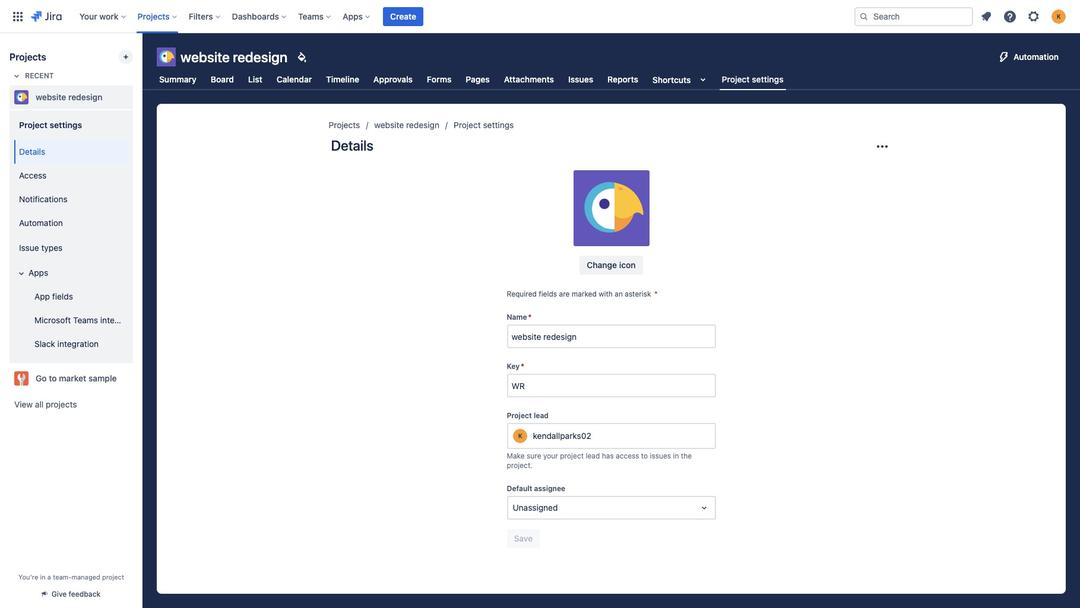 Task type: describe. For each thing, give the bounding box(es) containing it.
with
[[599, 290, 613, 299]]

expand image
[[14, 267, 29, 281]]

project lead
[[507, 412, 549, 421]]

collapse recent projects image
[[10, 69, 24, 83]]

assignee
[[534, 485, 566, 494]]

issues link
[[566, 69, 596, 90]]

a
[[47, 574, 51, 582]]

default assignee
[[507, 485, 566, 494]]

view all projects
[[14, 400, 77, 410]]

issue types
[[19, 243, 63, 253]]

pages
[[466, 74, 490, 84]]

sure
[[527, 452, 542, 461]]

project inside make sure your project lead has access to issues in the project.
[[560, 452, 584, 461]]

your profile and settings image
[[1052, 9, 1066, 23]]

sidebar navigation image
[[130, 48, 156, 71]]

give feedback
[[52, 591, 101, 599]]

0 horizontal spatial website redesign link
[[10, 86, 128, 109]]

banner containing your work
[[0, 0, 1081, 33]]

the
[[681, 452, 692, 461]]

approvals
[[374, 74, 413, 84]]

1 vertical spatial projects
[[10, 52, 46, 62]]

has
[[602, 452, 614, 461]]

to inside make sure your project lead has access to issues in the project.
[[642, 452, 648, 461]]

projects
[[46, 400, 77, 410]]

calendar
[[277, 74, 312, 84]]

you're
[[18, 574, 38, 582]]

in inside make sure your project lead has access to issues in the project.
[[673, 452, 679, 461]]

teams button
[[295, 7, 336, 26]]

0 horizontal spatial details
[[19, 147, 45, 157]]

required
[[507, 290, 537, 299]]

key *
[[507, 362, 525, 371]]

required fields are marked with an asterisk *
[[507, 290, 658, 299]]

fields for app
[[52, 291, 73, 302]]

add to starred image for website redesign
[[130, 90, 144, 105]]

types
[[41, 243, 63, 253]]

forms
[[427, 74, 452, 84]]

icon
[[620, 260, 636, 270]]

name *
[[507, 313, 532, 322]]

give feedback button
[[35, 585, 108, 605]]

fields for required
[[539, 290, 557, 299]]

your
[[79, 11, 97, 21]]

project avatar image
[[574, 171, 650, 247]]

unassigned
[[513, 503, 558, 513]]

timeline
[[326, 74, 359, 84]]

1 vertical spatial integration
[[57, 339, 99, 349]]

automation link
[[14, 212, 128, 235]]

recent
[[25, 71, 54, 80]]

filters button
[[185, 7, 225, 26]]

work
[[99, 11, 119, 21]]

key
[[507, 362, 520, 371]]

dashboards
[[232, 11, 279, 21]]

slack integration link
[[21, 333, 128, 356]]

1 vertical spatial in
[[40, 574, 46, 582]]

issues
[[569, 74, 594, 84]]

give
[[52, 591, 67, 599]]

go to market sample link
[[10, 367, 128, 391]]

app fields
[[34, 291, 73, 302]]

filters
[[189, 11, 213, 21]]

your work button
[[76, 7, 130, 26]]

shortcuts button
[[650, 69, 713, 90]]

details link
[[14, 140, 128, 164]]

view
[[14, 400, 33, 410]]

projects button
[[134, 7, 182, 26]]

0 vertical spatial website
[[181, 49, 230, 65]]

notifications
[[19, 194, 68, 204]]

apps button
[[339, 7, 375, 26]]

list link
[[246, 69, 265, 90]]

create button
[[383, 7, 424, 26]]

default
[[507, 485, 533, 494]]

are
[[559, 290, 570, 299]]

more image
[[875, 140, 890, 154]]

project settings inside tab list
[[722, 74, 784, 84]]

summary
[[159, 74, 197, 84]]

microsoft
[[34, 315, 71, 325]]

automation button
[[993, 48, 1066, 67]]

project right shortcuts dropdown button
[[722, 74, 750, 84]]

your
[[544, 452, 558, 461]]

change icon button
[[580, 256, 643, 275]]

summary link
[[157, 69, 199, 90]]

help image
[[1003, 9, 1018, 23]]

marked
[[572, 290, 597, 299]]

approvals link
[[371, 69, 415, 90]]

1 horizontal spatial details
[[331, 137, 374, 154]]

2 vertical spatial website
[[374, 120, 404, 130]]

create
[[390, 11, 417, 21]]

* for name *
[[529, 313, 532, 322]]

automation inside automation link
[[19, 218, 63, 228]]

app fields link
[[21, 285, 128, 309]]

create project image
[[121, 52, 131, 62]]

1 horizontal spatial website redesign link
[[374, 118, 440, 132]]

lead inside make sure your project lead has access to issues in the project.
[[586, 452, 600, 461]]

project settings link
[[454, 118, 514, 132]]

Search field
[[855, 7, 974, 26]]



Task type: vqa. For each thing, say whether or not it's contained in the screenshot.
second profile settings page link from the bottom
no



Task type: locate. For each thing, give the bounding box(es) containing it.
2 group from the top
[[12, 137, 142, 360]]

fields left are
[[539, 290, 557, 299]]

details up access
[[19, 147, 45, 157]]

notifications image
[[980, 9, 994, 23]]

2 horizontal spatial project settings
[[722, 74, 784, 84]]

website redesign link down "recent"
[[10, 86, 128, 109]]

1 horizontal spatial lead
[[586, 452, 600, 461]]

0 horizontal spatial settings
[[50, 120, 82, 130]]

0 vertical spatial lead
[[534, 412, 549, 421]]

*
[[655, 290, 658, 299], [529, 313, 532, 322], [521, 362, 525, 371]]

projects
[[138, 11, 170, 21], [10, 52, 46, 62], [329, 120, 360, 130]]

0 horizontal spatial website
[[36, 92, 66, 102]]

teams up set project background icon
[[298, 11, 324, 21]]

project settings
[[722, 74, 784, 84], [19, 120, 82, 130], [454, 120, 514, 130]]

add to starred image
[[130, 90, 144, 105], [130, 372, 144, 386]]

project inside 'link'
[[454, 120, 481, 130]]

integration
[[100, 315, 142, 325], [57, 339, 99, 349]]

settings inside 'link'
[[483, 120, 514, 130]]

website redesign up board
[[181, 49, 288, 65]]

project right your
[[560, 452, 584, 461]]

make sure your project lead has access to issues in the project.
[[507, 452, 692, 471]]

0 horizontal spatial fields
[[52, 291, 73, 302]]

app
[[34, 291, 50, 302]]

0 horizontal spatial in
[[40, 574, 46, 582]]

kendallparks02
[[533, 431, 592, 442]]

1 vertical spatial automation
[[19, 218, 63, 228]]

add to starred image down sidebar navigation icon at the left of the page
[[130, 90, 144, 105]]

tab list containing project settings
[[150, 69, 793, 90]]

website redesign link down approvals link at the top left of page
[[374, 118, 440, 132]]

fields
[[539, 290, 557, 299], [52, 291, 73, 302]]

website right projects "link"
[[374, 120, 404, 130]]

automation image
[[998, 50, 1012, 64]]

board link
[[208, 69, 236, 90]]

1 group from the top
[[12, 109, 142, 364]]

primary element
[[7, 0, 845, 33]]

in left the
[[673, 452, 679, 461]]

appswitcher icon image
[[11, 9, 25, 23]]

Default assignee text field
[[513, 503, 515, 515]]

1 vertical spatial redesign
[[68, 92, 102, 102]]

automation inside automation button
[[1014, 52, 1059, 62]]

website up board
[[181, 49, 230, 65]]

website redesign
[[181, 49, 288, 65], [36, 92, 102, 102], [374, 120, 440, 130]]

1 horizontal spatial automation
[[1014, 52, 1059, 62]]

projects for projects "link"
[[329, 120, 360, 130]]

group containing details
[[12, 137, 142, 360]]

access
[[616, 452, 640, 461]]

apps button
[[14, 261, 128, 285]]

1 horizontal spatial settings
[[483, 120, 514, 130]]

projects down timeline link
[[329, 120, 360, 130]]

None field
[[508, 326, 715, 348], [508, 376, 715, 397], [508, 326, 715, 348], [508, 376, 715, 397]]

all
[[35, 400, 44, 410]]

1 horizontal spatial fields
[[539, 290, 557, 299]]

1 vertical spatial lead
[[586, 452, 600, 461]]

0 horizontal spatial website redesign
[[36, 92, 102, 102]]

apps inside button
[[29, 268, 48, 278]]

issues
[[650, 452, 671, 461]]

1 vertical spatial to
[[642, 452, 648, 461]]

website redesign down approvals link at the top left of page
[[374, 120, 440, 130]]

integration down microsoft teams integration link
[[57, 339, 99, 349]]

redesign down forms 'link'
[[406, 120, 440, 130]]

1 horizontal spatial to
[[642, 452, 648, 461]]

details
[[331, 137, 374, 154], [19, 147, 45, 157]]

change
[[587, 260, 617, 270]]

details down projects "link"
[[331, 137, 374, 154]]

2 horizontal spatial *
[[655, 290, 658, 299]]

apps up app
[[29, 268, 48, 278]]

list
[[248, 74, 262, 84]]

* right asterisk
[[655, 290, 658, 299]]

0 vertical spatial redesign
[[233, 49, 288, 65]]

1 horizontal spatial apps
[[343, 11, 363, 21]]

automation down notifications
[[19, 218, 63, 228]]

2 horizontal spatial projects
[[329, 120, 360, 130]]

0 vertical spatial *
[[655, 290, 658, 299]]

automation
[[1014, 52, 1059, 62], [19, 218, 63, 228]]

tab list
[[150, 69, 793, 90]]

0 vertical spatial teams
[[298, 11, 324, 21]]

2 horizontal spatial website
[[374, 120, 404, 130]]

search image
[[860, 12, 869, 21]]

0 vertical spatial projects
[[138, 11, 170, 21]]

timeline link
[[324, 69, 362, 90]]

0 horizontal spatial apps
[[29, 268, 48, 278]]

microsoft teams integration link
[[21, 309, 142, 333]]

dashboards button
[[229, 7, 291, 26]]

projects link
[[329, 118, 360, 132]]

0 horizontal spatial integration
[[57, 339, 99, 349]]

0 horizontal spatial redesign
[[68, 92, 102, 102]]

0 vertical spatial integration
[[100, 315, 142, 325]]

0 horizontal spatial project settings
[[19, 120, 82, 130]]

feedback
[[69, 591, 101, 599]]

1 horizontal spatial *
[[529, 313, 532, 322]]

to
[[49, 374, 57, 384], [642, 452, 648, 461]]

lead
[[534, 412, 549, 421], [586, 452, 600, 461]]

website
[[181, 49, 230, 65], [36, 92, 66, 102], [374, 120, 404, 130]]

issue
[[19, 243, 39, 253]]

reports
[[608, 74, 639, 84]]

notifications link
[[14, 188, 128, 212]]

website redesign down "recent"
[[36, 92, 102, 102]]

make
[[507, 452, 525, 461]]

projects right work
[[138, 11, 170, 21]]

settings
[[752, 74, 784, 84], [50, 120, 82, 130], [483, 120, 514, 130]]

1 vertical spatial teams
[[73, 315, 98, 325]]

calendar link
[[274, 69, 314, 90]]

0 horizontal spatial *
[[521, 362, 525, 371]]

0 vertical spatial add to starred image
[[130, 90, 144, 105]]

managed
[[72, 574, 100, 582]]

go to market sample
[[36, 374, 117, 384]]

view all projects link
[[10, 394, 133, 416]]

in left a
[[40, 574, 46, 582]]

0 horizontal spatial projects
[[10, 52, 46, 62]]

name
[[507, 313, 527, 322]]

team-
[[53, 574, 72, 582]]

go
[[36, 374, 47, 384]]

settings inside group
[[50, 120, 82, 130]]

2 vertical spatial projects
[[329, 120, 360, 130]]

0 horizontal spatial teams
[[73, 315, 98, 325]]

attachments link
[[502, 69, 557, 90]]

settings inside tab list
[[752, 74, 784, 84]]

apps
[[343, 11, 363, 21], [29, 268, 48, 278]]

2 vertical spatial redesign
[[406, 120, 440, 130]]

1 add to starred image from the top
[[130, 90, 144, 105]]

0 vertical spatial automation
[[1014, 52, 1059, 62]]

pages link
[[464, 69, 492, 90]]

forms link
[[425, 69, 454, 90]]

1 horizontal spatial website redesign
[[181, 49, 288, 65]]

project.
[[507, 462, 533, 471]]

0 vertical spatial to
[[49, 374, 57, 384]]

1 horizontal spatial project
[[560, 452, 584, 461]]

* right key
[[521, 362, 525, 371]]

apps right the teams popup button in the top of the page
[[343, 11, 363, 21]]

projects inside popup button
[[138, 11, 170, 21]]

reports link
[[605, 69, 641, 90]]

sample
[[89, 374, 117, 384]]

settings for 'project settings' 'link'
[[483, 120, 514, 130]]

projects for projects popup button
[[138, 11, 170, 21]]

teams down app fields link
[[73, 315, 98, 325]]

projects up "recent"
[[10, 52, 46, 62]]

integration down app fields link
[[100, 315, 142, 325]]

shortcuts
[[653, 75, 691, 85]]

fields right app
[[52, 291, 73, 302]]

slack
[[34, 339, 55, 349]]

your work
[[79, 11, 119, 21]]

project up make
[[507, 412, 532, 421]]

add to starred image right sample
[[130, 372, 144, 386]]

lead left has on the right bottom of the page
[[586, 452, 600, 461]]

redesign up details link
[[68, 92, 102, 102]]

project down pages link
[[454, 120, 481, 130]]

automation right "automation" image
[[1014, 52, 1059, 62]]

to right go
[[49, 374, 57, 384]]

change icon
[[587, 260, 636, 270]]

1 horizontal spatial in
[[673, 452, 679, 461]]

0 vertical spatial in
[[673, 452, 679, 461]]

project up details link
[[19, 120, 47, 130]]

jira image
[[31, 9, 62, 23], [31, 9, 62, 23]]

apps inside dropdown button
[[343, 11, 363, 21]]

1 vertical spatial website redesign link
[[374, 118, 440, 132]]

1 vertical spatial project
[[102, 574, 124, 582]]

to left issues
[[642, 452, 648, 461]]

project right the managed
[[102, 574, 124, 582]]

0 horizontal spatial to
[[49, 374, 57, 384]]

lead up kendallparks02
[[534, 412, 549, 421]]

1 horizontal spatial redesign
[[233, 49, 288, 65]]

1 horizontal spatial project settings
[[454, 120, 514, 130]]

1 vertical spatial website redesign
[[36, 92, 102, 102]]

in
[[673, 452, 679, 461], [40, 574, 46, 582]]

open image
[[697, 501, 711, 516]]

1 horizontal spatial website
[[181, 49, 230, 65]]

0 vertical spatial website redesign
[[181, 49, 288, 65]]

website down "recent"
[[36, 92, 66, 102]]

2 horizontal spatial website redesign
[[374, 120, 440, 130]]

access link
[[14, 164, 128, 188]]

0 vertical spatial project
[[560, 452, 584, 461]]

access
[[19, 170, 47, 180]]

board
[[211, 74, 234, 84]]

market
[[59, 374, 86, 384]]

settings for group containing project settings
[[50, 120, 82, 130]]

project
[[560, 452, 584, 461], [102, 574, 124, 582]]

slack integration
[[34, 339, 99, 349]]

set project background image
[[295, 50, 309, 64]]

teams inside popup button
[[298, 11, 324, 21]]

2 horizontal spatial redesign
[[406, 120, 440, 130]]

you're in a team-managed project
[[18, 574, 124, 582]]

0 horizontal spatial project
[[102, 574, 124, 582]]

0 vertical spatial apps
[[343, 11, 363, 21]]

1 vertical spatial *
[[529, 313, 532, 322]]

teams
[[298, 11, 324, 21], [73, 315, 98, 325]]

2 add to starred image from the top
[[130, 372, 144, 386]]

group
[[12, 109, 142, 364], [12, 137, 142, 360]]

2 vertical spatial website redesign
[[374, 120, 440, 130]]

0 horizontal spatial lead
[[534, 412, 549, 421]]

1 horizontal spatial projects
[[138, 11, 170, 21]]

0 vertical spatial website redesign link
[[10, 86, 128, 109]]

issue types link
[[14, 235, 128, 261]]

an
[[615, 290, 623, 299]]

1 vertical spatial add to starred image
[[130, 372, 144, 386]]

0 horizontal spatial automation
[[19, 218, 63, 228]]

* right name
[[529, 313, 532, 322]]

group containing project settings
[[12, 109, 142, 364]]

add to starred image for go to market sample
[[130, 372, 144, 386]]

asterisk
[[625, 290, 651, 299]]

1 horizontal spatial teams
[[298, 11, 324, 21]]

1 horizontal spatial integration
[[100, 315, 142, 325]]

1 vertical spatial website
[[36, 92, 66, 102]]

banner
[[0, 0, 1081, 33]]

settings image
[[1027, 9, 1041, 23]]

redesign up list
[[233, 49, 288, 65]]

2 horizontal spatial settings
[[752, 74, 784, 84]]

* for key *
[[521, 362, 525, 371]]

microsoft teams integration
[[34, 315, 142, 325]]

1 vertical spatial apps
[[29, 268, 48, 278]]

2 vertical spatial *
[[521, 362, 525, 371]]



